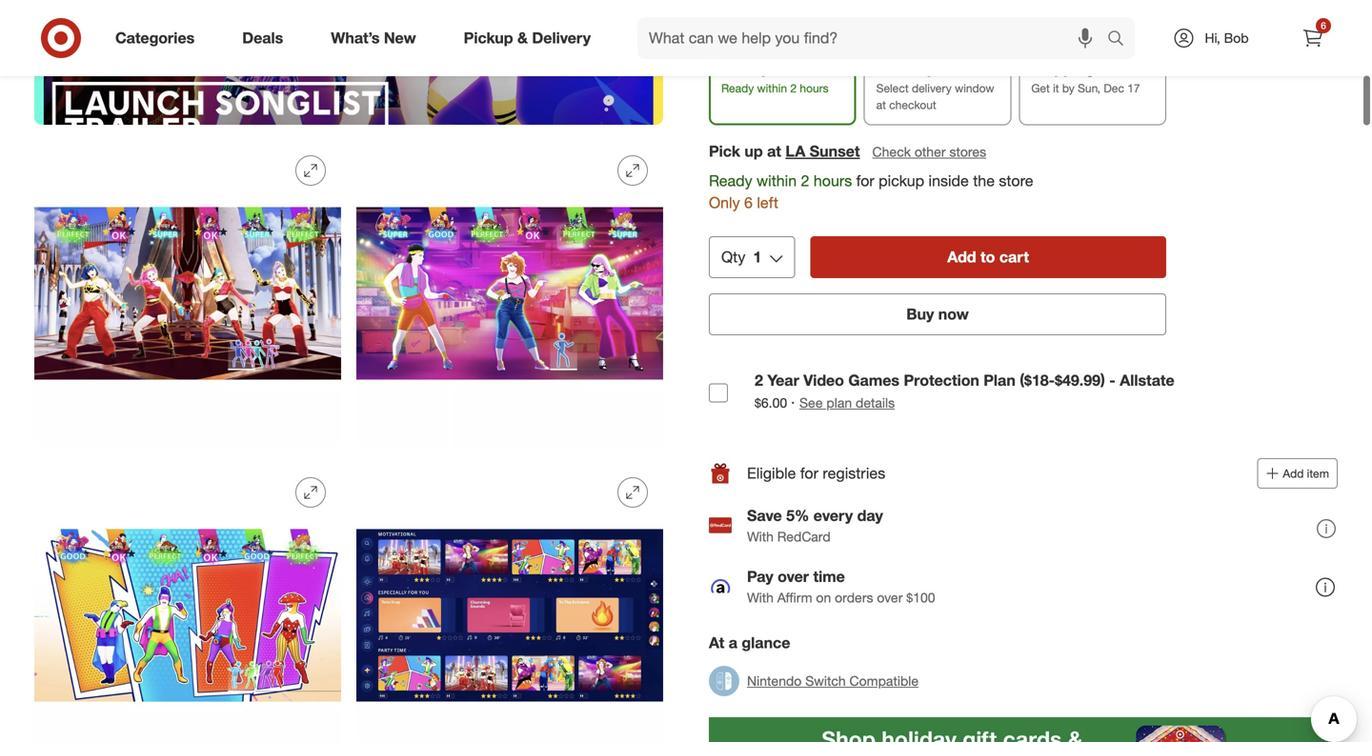 Task type: describe. For each thing, give the bounding box(es) containing it.
at
[[709, 634, 725, 652]]

5%
[[786, 507, 810, 525]]

switch
[[806, 673, 846, 690]]

within inside pickup ready within 2 hours
[[757, 81, 787, 96]]

·
[[791, 393, 795, 412]]

delivery select delivery window at checkout
[[877, 59, 994, 112]]

6 inside ready within 2 hours for pickup inside the store only 6 left
[[744, 193, 753, 212]]

check other stores
[[873, 143, 987, 160]]

2 inside pickup ready within 2 hours
[[790, 81, 797, 96]]

window
[[955, 81, 994, 96]]

what's new
[[331, 29, 416, 47]]

2 year video games protection plan ($18-$49.99) - allstate $6.00 · see plan details
[[755, 371, 1175, 412]]

left
[[757, 193, 779, 212]]

search button
[[1099, 17, 1145, 63]]

0 horizontal spatial for
[[800, 464, 819, 483]]

add for add item
[[1283, 467, 1304, 481]]

categories
[[115, 29, 195, 47]]

save 5% every day with redcard
[[747, 507, 883, 545]]

save
[[747, 507, 782, 525]]

new
[[384, 29, 416, 47]]

just dance 2024 - nintendo switch, 6 of 7 image
[[356, 462, 663, 742]]

allstate
[[1120, 371, 1175, 390]]

sunset
[[810, 142, 860, 161]]

plan
[[827, 395, 852, 411]]

with inside save 5% every day with redcard
[[747, 529, 774, 545]]

what's
[[331, 29, 380, 47]]

bob
[[1224, 30, 1249, 46]]

stores
[[950, 143, 987, 160]]

2 inside ready within 2 hours for pickup inside the store only 6 left
[[801, 172, 810, 190]]

protection
[[904, 371, 980, 390]]

hours inside ready within 2 hours for pickup inside the store only 6 left
[[814, 172, 852, 190]]

eligible for registries
[[747, 464, 886, 483]]

at a glance
[[709, 634, 791, 652]]

up
[[745, 142, 763, 161]]

inside
[[929, 172, 969, 190]]

($18-
[[1020, 371, 1055, 390]]

buy now button
[[709, 294, 1167, 336]]

delivery inside delivery select delivery window at checkout
[[877, 59, 935, 78]]

ready inside ready within 2 hours for pickup inside the store only 6 left
[[709, 172, 753, 190]]

compatible
[[850, 673, 919, 690]]

glance
[[742, 634, 791, 652]]

dec
[[1104, 81, 1125, 96]]

games
[[849, 371, 900, 390]]

pickup & delivery
[[464, 29, 591, 47]]

nintendo switch compatible
[[747, 673, 919, 690]]

check
[[873, 143, 911, 160]]

add item button
[[1257, 459, 1338, 489]]

1 vertical spatial over
[[877, 590, 903, 606]]

time
[[813, 568, 845, 586]]

affirm
[[778, 590, 813, 606]]

item
[[1307, 467, 1330, 481]]

$49.99)
[[1055, 371, 1105, 390]]

buy now
[[907, 305, 969, 324]]

just dance 2024 - nintendo switch, 5 of 7 image
[[34, 462, 341, 742]]

cart
[[1000, 248, 1029, 267]]

ready inside pickup ready within 2 hours
[[721, 81, 754, 96]]

pickup for &
[[464, 29, 513, 47]]

video
[[804, 371, 844, 390]]

the
[[973, 172, 995, 190]]

shipping get it by sun, dec 17
[[1032, 59, 1140, 96]]

add to cart
[[948, 248, 1029, 267]]

checkout
[[889, 98, 937, 112]]

for inside ready within 2 hours for pickup inside the store only 6 left
[[856, 172, 875, 190]]

within inside ready within 2 hours for pickup inside the store only 6 left
[[757, 172, 797, 190]]

add for add to cart
[[948, 248, 977, 267]]

by
[[1063, 81, 1075, 96]]

deals link
[[226, 17, 307, 59]]

qty 1
[[721, 248, 762, 267]]

hi, bob
[[1205, 30, 1249, 46]]

orders
[[835, 590, 874, 606]]

la sunset button
[[786, 141, 860, 162]]

now
[[939, 305, 969, 324]]



Task type: locate. For each thing, give the bounding box(es) containing it.
pickup left &
[[464, 29, 513, 47]]

pick up at la sunset
[[709, 142, 860, 161]]

1 horizontal spatial pickup
[[721, 59, 771, 78]]

at inside delivery select delivery window at checkout
[[877, 98, 886, 112]]

hours inside pickup ready within 2 hours
[[800, 81, 829, 96]]

0 horizontal spatial at
[[767, 142, 781, 161]]

over up affirm
[[778, 568, 809, 586]]

$100
[[907, 590, 935, 606]]

shipping
[[1032, 59, 1095, 78]]

select
[[877, 81, 909, 96]]

la
[[786, 142, 806, 161]]

add to cart button
[[810, 237, 1167, 279]]

add left item
[[1283, 467, 1304, 481]]

1 horizontal spatial delivery
[[877, 59, 935, 78]]

0 vertical spatial for
[[856, 172, 875, 190]]

1 horizontal spatial for
[[856, 172, 875, 190]]

pickup up up
[[721, 59, 771, 78]]

2 up la
[[790, 81, 797, 96]]

2
[[790, 81, 797, 96], [801, 172, 810, 190], [755, 371, 763, 390]]

hi,
[[1205, 30, 1221, 46]]

over
[[778, 568, 809, 586], [877, 590, 903, 606]]

1 vertical spatial with
[[747, 590, 774, 606]]

1 horizontal spatial 6
[[1321, 20, 1326, 31]]

within up pick up at la sunset
[[757, 81, 787, 96]]

pay over time with affirm on orders over $100
[[747, 568, 935, 606]]

delivery
[[532, 29, 591, 47], [877, 59, 935, 78]]

for right eligible
[[800, 464, 819, 483]]

delivery up select
[[877, 59, 935, 78]]

deals
[[242, 29, 283, 47]]

get
[[1032, 81, 1050, 96]]

0 vertical spatial add
[[948, 248, 977, 267]]

0 horizontal spatial 6
[[744, 193, 753, 212]]

with down pay
[[747, 590, 774, 606]]

6 left left on the top right
[[744, 193, 753, 212]]

over left $100
[[877, 590, 903, 606]]

registries
[[823, 464, 886, 483]]

just dance 2024 - nintendo switch, 4 of 7 image
[[356, 140, 663, 447]]

0 vertical spatial with
[[747, 529, 774, 545]]

search
[[1099, 31, 1145, 49]]

hours
[[800, 81, 829, 96], [814, 172, 852, 190]]

pickup for ready
[[721, 59, 771, 78]]

0 vertical spatial delivery
[[532, 29, 591, 47]]

with
[[747, 529, 774, 545], [747, 590, 774, 606]]

17
[[1128, 81, 1140, 96]]

1 vertical spatial for
[[800, 464, 819, 483]]

0 horizontal spatial delivery
[[532, 29, 591, 47]]

qty
[[721, 248, 746, 267]]

a
[[729, 634, 738, 652]]

add item
[[1283, 467, 1330, 481]]

ready up only
[[709, 172, 753, 190]]

1 vertical spatial ready
[[709, 172, 753, 190]]

1 vertical spatial at
[[767, 142, 781, 161]]

on
[[816, 590, 831, 606]]

eligible
[[747, 464, 796, 483]]

1 horizontal spatial add
[[1283, 467, 1304, 481]]

2 left year
[[755, 371, 763, 390]]

pickup inside pickup ready within 2 hours
[[721, 59, 771, 78]]

6 link
[[1292, 17, 1334, 59]]

0 horizontal spatial 2
[[755, 371, 763, 390]]

pickup
[[879, 172, 925, 190]]

0 vertical spatial pickup
[[464, 29, 513, 47]]

0 horizontal spatial over
[[778, 568, 809, 586]]

1 horizontal spatial 2
[[790, 81, 797, 96]]

1
[[753, 248, 762, 267]]

with down save
[[747, 529, 774, 545]]

to
[[981, 248, 995, 267]]

0 vertical spatial over
[[778, 568, 809, 586]]

0 vertical spatial hours
[[800, 81, 829, 96]]

0 vertical spatial ready
[[721, 81, 754, 96]]

pickup & delivery link
[[448, 17, 615, 59]]

ready up pick
[[721, 81, 754, 96]]

2 with from the top
[[747, 590, 774, 606]]

ready
[[721, 81, 754, 96], [709, 172, 753, 190]]

categories link
[[99, 17, 218, 59]]

it
[[1053, 81, 1059, 96]]

0 vertical spatial 2
[[790, 81, 797, 96]]

pickup ready within 2 hours
[[721, 59, 829, 96]]

1 vertical spatial delivery
[[877, 59, 935, 78]]

1 with from the top
[[747, 529, 774, 545]]

at down select
[[877, 98, 886, 112]]

at right up
[[767, 142, 781, 161]]

day
[[857, 507, 883, 525]]

2 within from the top
[[757, 172, 797, 190]]

1 vertical spatial hours
[[814, 172, 852, 190]]

1 horizontal spatial over
[[877, 590, 903, 606]]

buy
[[907, 305, 934, 324]]

pick
[[709, 142, 741, 161]]

pickup
[[464, 29, 513, 47], [721, 59, 771, 78]]

only
[[709, 193, 740, 212]]

for left pickup
[[856, 172, 875, 190]]

2 down la
[[801, 172, 810, 190]]

1 vertical spatial add
[[1283, 467, 1304, 481]]

None checkbox
[[709, 384, 728, 403]]

every
[[814, 507, 853, 525]]

&
[[518, 29, 528, 47]]

0 vertical spatial within
[[757, 81, 787, 96]]

nintendo switch compatible button
[[709, 661, 919, 703]]

what's new link
[[315, 17, 440, 59]]

just dance 2024 - nintendo switch, 3 of 7 image
[[34, 140, 341, 447]]

store
[[999, 172, 1034, 190]]

0 vertical spatial at
[[877, 98, 886, 112]]

ready within 2 hours for pickup inside the store only 6 left
[[709, 172, 1034, 212]]

for
[[856, 172, 875, 190], [800, 464, 819, 483]]

check other stores button
[[872, 142, 987, 163]]

2 inside 2 year video games protection plan ($18-$49.99) - allstate $6.00 · see plan details
[[755, 371, 763, 390]]

1 vertical spatial within
[[757, 172, 797, 190]]

0 horizontal spatial pickup
[[464, 29, 513, 47]]

redcard
[[778, 529, 831, 545]]

pay
[[747, 568, 774, 586]]

with inside pay over time with affirm on orders over $100
[[747, 590, 774, 606]]

within up left on the top right
[[757, 172, 797, 190]]

1 vertical spatial pickup
[[721, 59, 771, 78]]

1 within from the top
[[757, 81, 787, 96]]

What can we help you find? suggestions appear below search field
[[638, 17, 1112, 59]]

other
[[915, 143, 946, 160]]

$6.00
[[755, 395, 787, 411]]

add left to on the top right of the page
[[948, 248, 977, 267]]

details
[[856, 395, 895, 411]]

year
[[768, 371, 799, 390]]

6 right bob
[[1321, 20, 1326, 31]]

delivery right &
[[532, 29, 591, 47]]

2 horizontal spatial 2
[[801, 172, 810, 190]]

hours up la sunset button at the top right
[[800, 81, 829, 96]]

1 vertical spatial 6
[[744, 193, 753, 212]]

see
[[800, 395, 823, 411]]

at
[[877, 98, 886, 112], [767, 142, 781, 161]]

0 horizontal spatial add
[[948, 248, 977, 267]]

0 vertical spatial 6
[[1321, 20, 1326, 31]]

sun,
[[1078, 81, 1101, 96]]

see plan details button
[[800, 394, 895, 413]]

delivery
[[912, 81, 952, 96]]

1 horizontal spatial at
[[877, 98, 886, 112]]

1 vertical spatial 2
[[801, 172, 810, 190]]

advertisement region
[[709, 718, 1338, 742]]

2 vertical spatial 2
[[755, 371, 763, 390]]

nintendo
[[747, 673, 802, 690]]

within
[[757, 81, 787, 96], [757, 172, 797, 190]]

-
[[1110, 371, 1116, 390]]

hours down sunset
[[814, 172, 852, 190]]

plan
[[984, 371, 1016, 390]]



Task type: vqa. For each thing, say whether or not it's contained in the screenshot.
1st With from the bottom of the page
yes



